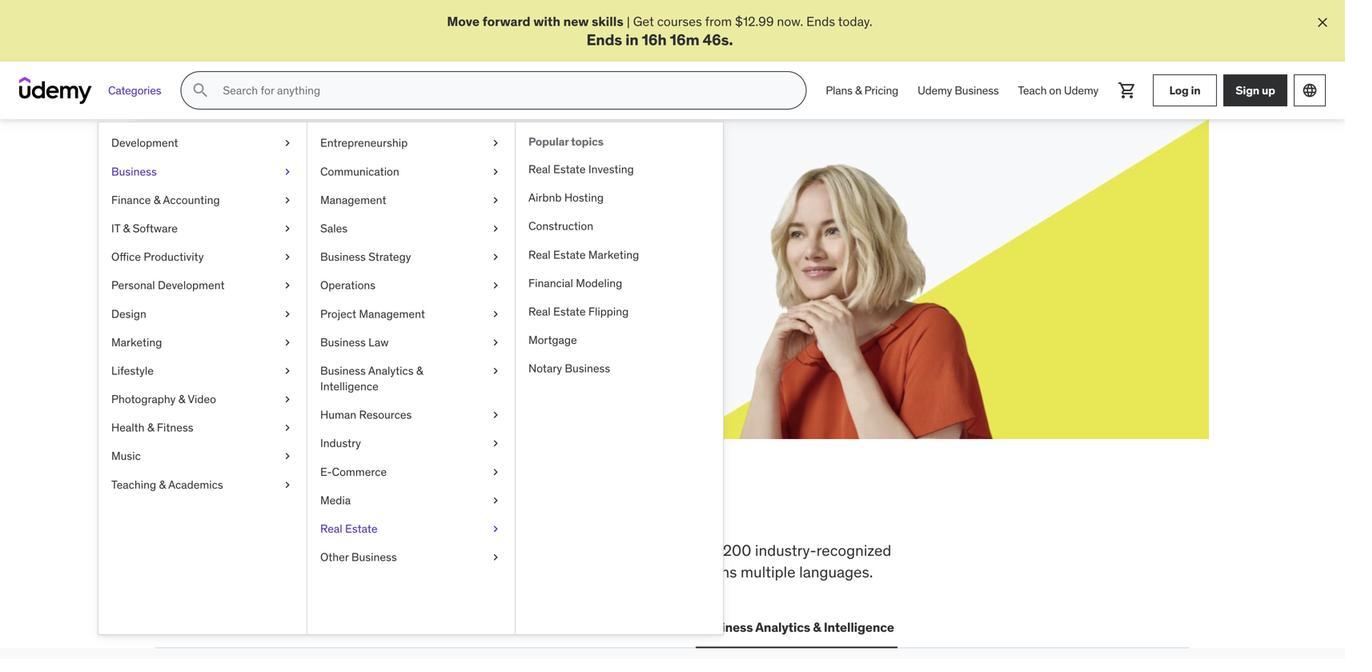 Task type: describe. For each thing, give the bounding box(es) containing it.
teaching
[[111, 478, 156, 492]]

& for academics
[[159, 478, 166, 492]]

xsmall image for teaching & academics
[[281, 477, 294, 493]]

technical
[[397, 541, 459, 561]]

teaching & academics
[[111, 478, 223, 492]]

spans
[[697, 563, 737, 582]]

get
[[633, 13, 654, 30]]

pricing
[[864, 83, 898, 98]]

industry
[[320, 437, 361, 451]]

leadership
[[402, 620, 468, 636]]

fitness
[[157, 421, 193, 435]]

business analytics & intelligence for business analytics & intelligence "link"
[[320, 364, 423, 394]]

1 as from the left
[[438, 229, 451, 245]]

photography
[[111, 392, 176, 407]]

workplace
[[269, 541, 339, 561]]

communication for "communication" button at the bottom of page
[[585, 620, 680, 636]]

xsmall image for other business
[[489, 550, 502, 566]]

development for personal
[[158, 278, 225, 293]]

including
[[511, 541, 573, 561]]

xsmall image for communication
[[489, 164, 502, 180]]

xsmall image for office productivity
[[281, 249, 294, 265]]

place
[[605, 489, 688, 530]]

it for it certifications
[[288, 620, 298, 636]]

photography & video link
[[98, 386, 307, 414]]

modeling
[[576, 276, 622, 291]]

project
[[320, 307, 356, 321]]

with inside 'move forward with new skills | get courses from $12.99 now. ends today. ends in 16h 16m 46s .'
[[533, 13, 561, 30]]

construction
[[528, 219, 593, 234]]

financial modeling
[[528, 276, 622, 291]]

xsmall image for business analytics & intelligence
[[489, 363, 502, 379]]

airbnb hosting link
[[516, 184, 723, 212]]

sales link
[[307, 215, 515, 243]]

xsmall image for business strategy
[[489, 249, 502, 265]]

hosting
[[564, 191, 604, 205]]

critical
[[220, 541, 265, 561]]

future
[[394, 189, 473, 222]]

operations
[[320, 278, 376, 293]]

entrepreneurship link
[[307, 129, 515, 158]]

2 vertical spatial in
[[504, 489, 535, 530]]

languages.
[[799, 563, 873, 582]]

health & fitness
[[111, 421, 193, 435]]

sales
[[320, 221, 348, 236]]

& inside button
[[813, 620, 821, 636]]

real estate
[[320, 522, 378, 536]]

web
[[159, 620, 186, 636]]

strategy
[[368, 250, 411, 264]]

need
[[421, 489, 498, 530]]

xsmall image for lifestyle
[[281, 363, 294, 379]]

xsmall image for entrepreneurship
[[489, 135, 502, 151]]

development inside "link"
[[111, 136, 178, 150]]

today. inside 'move forward with new skills | get courses from $12.99 now. ends today. ends in 16h 16m 46s .'
[[838, 13, 873, 30]]

udemy business link
[[908, 71, 1009, 110]]

development
[[575, 563, 664, 582]]

xsmall image for development
[[281, 135, 294, 151]]

1 udemy from the left
[[918, 83, 952, 98]]

course
[[378, 229, 416, 245]]

in inside 'move forward with new skills | get courses from $12.99 now. ends today. ends in 16h 16m 46s .'
[[625, 30, 639, 49]]

finance & accounting link
[[98, 186, 307, 215]]

business analytics & intelligence for business analytics & intelligence button
[[699, 620, 894, 636]]

xsmall image for business law
[[489, 335, 502, 351]]

personal
[[111, 278, 155, 293]]

business inside "other business" link
[[351, 551, 397, 565]]

it & software
[[111, 221, 178, 236]]

estate for flipping
[[553, 305, 586, 319]]

for for your
[[420, 229, 435, 245]]

plans & pricing link
[[816, 71, 908, 110]]

resources
[[359, 408, 412, 422]]

photography & video
[[111, 392, 216, 407]]

office productivity link
[[98, 243, 307, 272]]

estate for marketing
[[553, 248, 586, 262]]

xsmall image for human resources
[[489, 408, 502, 423]]

leadership button
[[398, 609, 471, 647]]

estate inside "link"
[[345, 522, 378, 536]]

xsmall image for design
[[281, 306, 294, 322]]

xsmall image for management
[[489, 192, 502, 208]]

to
[[380, 541, 394, 561]]

$12.99.
[[213, 247, 255, 263]]

certifications
[[301, 620, 382, 636]]

construction link
[[516, 212, 723, 241]]

health & fitness link
[[98, 414, 307, 443]]

a
[[368, 229, 375, 245]]

e-
[[320, 465, 332, 479]]

design link
[[98, 300, 307, 329]]

real for real estate
[[320, 522, 342, 536]]

topics
[[571, 135, 604, 149]]

business inside udemy business link
[[955, 83, 999, 98]]

software
[[133, 221, 178, 236]]

move
[[447, 13, 480, 30]]

it certifications button
[[284, 609, 386, 647]]

business link
[[98, 158, 307, 186]]

intelligence for business analytics & intelligence button
[[824, 620, 894, 636]]

for for workplace
[[668, 541, 687, 561]]

recognized
[[816, 541, 892, 561]]

xsmall image for real estate
[[489, 522, 502, 537]]

business inside the business link
[[111, 164, 157, 179]]

xsmall image for business
[[281, 164, 294, 180]]

communication button
[[581, 609, 683, 647]]

teaching & academics link
[[98, 471, 307, 500]]

content
[[612, 541, 664, 561]]

web development button
[[155, 609, 271, 647]]

expand
[[213, 229, 256, 245]]

notary business link
[[516, 355, 723, 383]]

& for accounting
[[154, 193, 160, 207]]

skills
[[213, 189, 285, 222]]

academics
[[168, 478, 223, 492]]

teach
[[1018, 83, 1047, 98]]

human
[[320, 408, 356, 422]]

all the skills you need in one place
[[155, 489, 688, 530]]

supports
[[331, 563, 391, 582]]

1 vertical spatial skills
[[265, 489, 352, 530]]

courses
[[657, 13, 702, 30]]

now.
[[777, 13, 803, 30]]

up
[[1262, 83, 1275, 98]]

mortgage
[[528, 333, 577, 348]]

human resources link
[[307, 401, 515, 430]]

real estate flipping
[[528, 305, 629, 319]]

business inside notary business link
[[565, 362, 610, 376]]

log in
[[1169, 83, 1201, 98]]

music
[[111, 449, 141, 464]]

& for video
[[178, 392, 185, 407]]

xsmall image for health & fitness
[[281, 420, 294, 436]]

intelligence for business analytics & intelligence "link"
[[320, 380, 379, 394]]

Search for anything text field
[[220, 77, 787, 104]]

200
[[723, 541, 751, 561]]

2 as from the left
[[483, 229, 496, 245]]

certifications,
[[155, 563, 248, 582]]

0 horizontal spatial for
[[290, 189, 327, 222]]

& inside business analytics & intelligence
[[416, 364, 423, 378]]

media
[[320, 494, 351, 508]]



Task type: vqa. For each thing, say whether or not it's contained in the screenshot.
Project Management
yes



Task type: locate. For each thing, give the bounding box(es) containing it.
xsmall image inside operations link
[[489, 278, 502, 294]]

xsmall image inside project management link
[[489, 306, 502, 322]]

& for fitness
[[147, 421, 154, 435]]

xsmall image for finance & accounting
[[281, 192, 294, 208]]

airbnb hosting
[[528, 191, 604, 205]]

xsmall image for personal development
[[281, 278, 294, 294]]

0 vertical spatial it
[[111, 221, 120, 236]]

xsmall image inside design link
[[281, 306, 294, 322]]

business strategy link
[[307, 243, 515, 272]]

xsmall image inside business law link
[[489, 335, 502, 351]]

0 horizontal spatial intelligence
[[320, 380, 379, 394]]

0 vertical spatial business analytics & intelligence
[[320, 364, 423, 394]]

notary business
[[528, 362, 610, 376]]

in up including
[[504, 489, 535, 530]]

categories button
[[98, 71, 171, 110]]

0 horizontal spatial your
[[259, 229, 284, 245]]

business left teach
[[955, 83, 999, 98]]

xsmall image for photography & video
[[281, 392, 294, 408]]

analytics down law
[[368, 364, 414, 378]]

submit search image
[[191, 81, 210, 100]]

intelligence
[[320, 380, 379, 394], [824, 620, 894, 636]]

business inside business strategy link
[[320, 250, 366, 264]]

udemy right pricing on the right of page
[[918, 83, 952, 98]]

sign up link
[[1223, 75, 1288, 107]]

xsmall image
[[281, 135, 294, 151], [489, 135, 502, 151], [281, 164, 294, 180], [489, 164, 502, 180], [281, 192, 294, 208], [489, 192, 502, 208], [489, 221, 502, 237], [281, 249, 294, 265], [489, 306, 502, 322], [489, 335, 502, 351], [281, 392, 294, 408], [281, 420, 294, 436], [489, 436, 502, 452], [489, 522, 502, 537], [489, 550, 502, 566]]

business
[[955, 83, 999, 98], [111, 164, 157, 179], [320, 250, 366, 264], [320, 335, 366, 350], [565, 362, 610, 376], [320, 364, 366, 378], [351, 551, 397, 565], [699, 620, 753, 636]]

today.
[[838, 13, 873, 30], [316, 247, 351, 263]]

development link
[[98, 129, 307, 158]]

communication link
[[307, 158, 515, 186]]

plans & pricing
[[826, 83, 898, 98]]

udemy right 'on'
[[1064, 83, 1099, 98]]

xsmall image inside e-commerce link
[[489, 465, 502, 480]]

real down 'financial'
[[528, 305, 551, 319]]

xsmall image inside development "link"
[[281, 135, 294, 151]]

0 vertical spatial for
[[290, 189, 327, 222]]

xsmall image for e-commerce
[[489, 465, 502, 480]]

business inside business law link
[[320, 335, 366, 350]]

other business link
[[307, 544, 515, 572]]

1 vertical spatial intelligence
[[824, 620, 894, 636]]

design
[[111, 307, 146, 321]]

xsmall image inside business analytics & intelligence "link"
[[489, 363, 502, 379]]

1 vertical spatial business analytics & intelligence
[[699, 620, 894, 636]]

1 horizontal spatial intelligence
[[824, 620, 894, 636]]

personal development
[[111, 278, 225, 293]]

business down real estate
[[351, 551, 397, 565]]

potential
[[287, 229, 337, 245]]

real up other
[[320, 522, 342, 536]]

e-commerce
[[320, 465, 387, 479]]

project management
[[320, 307, 425, 321]]

xsmall image inside business strategy link
[[489, 249, 502, 265]]

real up 'financial'
[[528, 248, 551, 262]]

development for web
[[188, 620, 268, 636]]

business strategy
[[320, 250, 411, 264]]

for inside "covering critical workplace skills to technical topics, including prep content for over 200 industry-recognized certifications, our catalog supports well-rounded professional development and spans multiple languages."
[[668, 541, 687, 561]]

xsmall image
[[281, 221, 294, 237], [489, 249, 502, 265], [281, 278, 294, 294], [489, 278, 502, 294], [281, 306, 294, 322], [281, 335, 294, 351], [281, 363, 294, 379], [489, 363, 502, 379], [489, 408, 502, 423], [281, 449, 294, 465], [489, 465, 502, 480], [281, 477, 294, 493], [489, 493, 502, 509]]

marketing up lifestyle
[[111, 335, 162, 350]]

0 vertical spatial your
[[332, 189, 390, 222]]

1 horizontal spatial today.
[[838, 13, 873, 30]]

estate down financial modeling
[[553, 305, 586, 319]]

1 horizontal spatial communication
[[585, 620, 680, 636]]

shopping cart with 0 items image
[[1118, 81, 1137, 100]]

ends
[[286, 247, 314, 263]]

1 vertical spatial your
[[259, 229, 284, 245]]

analytics down multiple
[[755, 620, 810, 636]]

xsmall image for media
[[489, 493, 502, 509]]

0 vertical spatial in
[[625, 30, 639, 49]]

business law
[[320, 335, 389, 350]]

1 horizontal spatial for
[[420, 229, 435, 245]]

1 vertical spatial development
[[158, 278, 225, 293]]

choose a language image
[[1302, 83, 1318, 99]]

today. right now.
[[838, 13, 873, 30]]

business analytics & intelligence button
[[696, 609, 897, 647]]

& right the health
[[147, 421, 154, 435]]

analytics inside "link"
[[368, 364, 414, 378]]

real estate investing
[[528, 162, 634, 177]]

& down languages.
[[813, 620, 821, 636]]

.
[[729, 30, 733, 49]]

0 horizontal spatial udemy
[[918, 83, 952, 98]]

with inside skills for your future expand your potential with a course for as little as $12.99. sale ends today.
[[341, 229, 365, 245]]

business analytics & intelligence link
[[307, 357, 515, 401]]

log
[[1169, 83, 1189, 98]]

xsmall image inside finance & accounting link
[[281, 192, 294, 208]]

1 horizontal spatial udemy
[[1064, 83, 1099, 98]]

project management link
[[307, 300, 515, 329]]

0 horizontal spatial communication
[[320, 164, 399, 179]]

0 horizontal spatial marketing
[[111, 335, 162, 350]]

it for it & software
[[111, 221, 120, 236]]

marketing
[[588, 248, 639, 262], [111, 335, 162, 350]]

intelligence up 'human'
[[320, 380, 379, 394]]

1 horizontal spatial it
[[288, 620, 298, 636]]

move forward with new skills | get courses from $12.99 now. ends today. ends in 16h 16m 46s .
[[447, 13, 873, 49]]

1 vertical spatial marketing
[[111, 335, 162, 350]]

marketing down construction link
[[588, 248, 639, 262]]

0 vertical spatial intelligence
[[320, 380, 379, 394]]

2 horizontal spatial for
[[668, 541, 687, 561]]

xsmall image for industry
[[489, 436, 502, 452]]

xsmall image for project management
[[489, 306, 502, 322]]

estate up financial modeling
[[553, 248, 586, 262]]

business analytics & intelligence inside button
[[699, 620, 894, 636]]

topics,
[[462, 541, 508, 561]]

real inside "link"
[[320, 522, 342, 536]]

real for real estate flipping
[[528, 305, 551, 319]]

forward
[[482, 13, 531, 30]]

1 vertical spatial it
[[288, 620, 298, 636]]

investing
[[588, 162, 634, 177]]

industry link
[[307, 430, 515, 458]]

in
[[625, 30, 639, 49], [1191, 83, 1201, 98], [504, 489, 535, 530]]

skills up supports
[[343, 541, 377, 561]]

2 udemy from the left
[[1064, 83, 1099, 98]]

analytics
[[368, 364, 414, 378], [755, 620, 810, 636]]

2 vertical spatial skills
[[343, 541, 377, 561]]

0 vertical spatial skills
[[592, 13, 624, 30]]

0 horizontal spatial with
[[341, 229, 365, 245]]

1 horizontal spatial as
[[483, 229, 496, 245]]

it certifications
[[288, 620, 382, 636]]

0 horizontal spatial ends
[[586, 30, 622, 49]]

ends down new
[[586, 30, 622, 49]]

analytics for business analytics & intelligence button
[[755, 620, 810, 636]]

your up a
[[332, 189, 390, 222]]

1 vertical spatial today.
[[316, 247, 351, 263]]

& right plans
[[855, 83, 862, 98]]

plans
[[826, 83, 853, 98]]

estate up other business
[[345, 522, 378, 536]]

0 horizontal spatial it
[[111, 221, 120, 236]]

business right notary
[[565, 362, 610, 376]]

udemy image
[[19, 77, 92, 104]]

real for real estate investing
[[528, 162, 551, 177]]

0 vertical spatial analytics
[[368, 364, 414, 378]]

xsmall image inside lifestyle link
[[281, 363, 294, 379]]

1 horizontal spatial with
[[533, 13, 561, 30]]

business down business law on the left of the page
[[320, 364, 366, 378]]

0 horizontal spatial today.
[[316, 247, 351, 263]]

finance
[[111, 193, 151, 207]]

1 vertical spatial analytics
[[755, 620, 810, 636]]

teach on udemy link
[[1009, 71, 1108, 110]]

xsmall image inside personal development link
[[281, 278, 294, 294]]

real estate investing link
[[516, 155, 723, 184]]

real estate element
[[515, 123, 723, 635]]

our
[[251, 563, 273, 582]]

sale
[[258, 247, 283, 263]]

finance & accounting
[[111, 193, 220, 207]]

intelligence inside "link"
[[320, 380, 379, 394]]

& for pricing
[[855, 83, 862, 98]]

on
[[1049, 83, 1062, 98]]

0 vertical spatial today.
[[838, 13, 873, 30]]

xsmall image inside sales link
[[489, 221, 502, 237]]

management
[[320, 193, 386, 207], [359, 307, 425, 321]]

development down categories dropdown button
[[111, 136, 178, 150]]

communication for communication link
[[320, 164, 399, 179]]

business analytics & intelligence down multiple
[[699, 620, 894, 636]]

1 horizontal spatial in
[[625, 30, 639, 49]]

xsmall image inside marketing link
[[281, 335, 294, 351]]

data science button
[[484, 609, 569, 647]]

office productivity
[[111, 250, 204, 264]]

airbnb
[[528, 191, 562, 205]]

business down spans
[[699, 620, 753, 636]]

real down 'popular'
[[528, 162, 551, 177]]

xsmall image for marketing
[[281, 335, 294, 351]]

skills left |
[[592, 13, 624, 30]]

xsmall image inside it & software link
[[281, 221, 294, 237]]

xsmall image inside industry link
[[489, 436, 502, 452]]

xsmall image inside entrepreneurship link
[[489, 135, 502, 151]]

for up "potential"
[[290, 189, 327, 222]]

business inside business analytics & intelligence button
[[699, 620, 753, 636]]

0 horizontal spatial in
[[504, 489, 535, 530]]

xsmall image inside office productivity link
[[281, 249, 294, 265]]

skills inside 'move forward with new skills | get courses from $12.99 now. ends today. ends in 16h 16m 46s .'
[[592, 13, 624, 30]]

skills for your future expand your potential with a course for as little as $12.99. sale ends today.
[[213, 189, 496, 263]]

flipping
[[588, 305, 629, 319]]

0 vertical spatial marketing
[[588, 248, 639, 262]]

for up and
[[668, 541, 687, 561]]

real for real estate marketing
[[528, 248, 551, 262]]

as
[[438, 229, 451, 245], [483, 229, 496, 245]]

sign up
[[1236, 83, 1275, 98]]

udemy business
[[918, 83, 999, 98]]

new
[[563, 13, 589, 30]]

marketing inside the real estate element
[[588, 248, 639, 262]]

skills down e-
[[265, 489, 352, 530]]

udemy
[[918, 83, 952, 98], [1064, 83, 1099, 98]]

& up office
[[123, 221, 130, 236]]

0 horizontal spatial as
[[438, 229, 451, 245]]

|
[[627, 13, 630, 30]]

1 horizontal spatial ends
[[806, 13, 835, 30]]

xsmall image inside the real estate "link"
[[489, 522, 502, 537]]

development inside button
[[188, 620, 268, 636]]

industry-
[[755, 541, 816, 561]]

xsmall image inside 'music' link
[[281, 449, 294, 465]]

xsmall image inside teaching & academics link
[[281, 477, 294, 493]]

in right log
[[1191, 83, 1201, 98]]

& right finance
[[154, 193, 160, 207]]

intelligence inside button
[[824, 620, 894, 636]]

as right 'little'
[[483, 229, 496, 245]]

1 vertical spatial with
[[341, 229, 365, 245]]

1 vertical spatial management
[[359, 307, 425, 321]]

xsmall image inside the business link
[[281, 164, 294, 180]]

0 vertical spatial communication
[[320, 164, 399, 179]]

development down office productivity link
[[158, 278, 225, 293]]

2 vertical spatial development
[[188, 620, 268, 636]]

& right the teaching
[[159, 478, 166, 492]]

it up office
[[111, 221, 120, 236]]

business up operations
[[320, 250, 366, 264]]

your up sale
[[259, 229, 284, 245]]

with left a
[[341, 229, 365, 245]]

analytics inside button
[[755, 620, 810, 636]]

real estate flipping link
[[516, 298, 723, 326]]

ends right now.
[[806, 13, 835, 30]]

xsmall image for operations
[[489, 278, 502, 294]]

business down project at left top
[[320, 335, 366, 350]]

accounting
[[163, 193, 220, 207]]

development right the web
[[188, 620, 268, 636]]

xsmall image for it & software
[[281, 221, 294, 237]]

in down |
[[625, 30, 639, 49]]

other business
[[320, 551, 397, 565]]

it inside button
[[288, 620, 298, 636]]

xsmall image inside the photography & video link
[[281, 392, 294, 408]]

intelligence down languages.
[[824, 620, 894, 636]]

0 horizontal spatial analytics
[[368, 364, 414, 378]]

xsmall image inside management link
[[489, 192, 502, 208]]

communication down entrepreneurship
[[320, 164, 399, 179]]

communication
[[320, 164, 399, 179], [585, 620, 680, 636]]

communication down development
[[585, 620, 680, 636]]

0 vertical spatial management
[[320, 193, 386, 207]]

today. down sales
[[316, 247, 351, 263]]

sign
[[1236, 83, 1260, 98]]

0 vertical spatial development
[[111, 136, 178, 150]]

& down business law link
[[416, 364, 423, 378]]

analytics for business analytics & intelligence "link"
[[368, 364, 414, 378]]

1 horizontal spatial business analytics & intelligence
[[699, 620, 894, 636]]

one
[[541, 489, 599, 530]]

web development
[[159, 620, 268, 636]]

business law link
[[307, 329, 515, 357]]

business up finance
[[111, 164, 157, 179]]

with left new
[[533, 13, 561, 30]]

& for software
[[123, 221, 130, 236]]

xsmall image inside communication link
[[489, 164, 502, 180]]

1 vertical spatial for
[[420, 229, 435, 245]]

xsmall image for music
[[281, 449, 294, 465]]

business analytics & intelligence up human resources on the bottom of the page
[[320, 364, 423, 394]]

media link
[[307, 487, 515, 515]]

1 horizontal spatial marketing
[[588, 248, 639, 262]]

notary
[[528, 362, 562, 376]]

for right 'course'
[[420, 229, 435, 245]]

close image
[[1315, 14, 1331, 30]]

0 vertical spatial with
[[533, 13, 561, 30]]

0 horizontal spatial business analytics & intelligence
[[320, 364, 423, 394]]

as left 'little'
[[438, 229, 451, 245]]

today. inside skills for your future expand your potential with a course for as little as $12.99. sale ends today.
[[316, 247, 351, 263]]

it left certifications
[[288, 620, 298, 636]]

catalog
[[277, 563, 327, 582]]

xsmall image inside "other business" link
[[489, 550, 502, 566]]

human resources
[[320, 408, 412, 422]]

the
[[208, 489, 259, 530]]

2 vertical spatial for
[[668, 541, 687, 561]]

financial modeling link
[[516, 269, 723, 298]]

estate for investing
[[553, 162, 586, 177]]

management up sales
[[320, 193, 386, 207]]

business inside business analytics & intelligence
[[320, 364, 366, 378]]

business analytics & intelligence inside "link"
[[320, 364, 423, 394]]

estate down popular topics
[[553, 162, 586, 177]]

1 vertical spatial communication
[[585, 620, 680, 636]]

communication inside button
[[585, 620, 680, 636]]

xsmall image inside 'media' link
[[489, 493, 502, 509]]

& left video
[[178, 392, 185, 407]]

xsmall image inside "human resources" link
[[489, 408, 502, 423]]

xsmall image for sales
[[489, 221, 502, 237]]

and
[[668, 563, 693, 582]]

1 horizontal spatial analytics
[[755, 620, 810, 636]]

1 vertical spatial in
[[1191, 83, 1201, 98]]

covering
[[155, 541, 216, 561]]

science
[[518, 620, 565, 636]]

skills inside "covering critical workplace skills to technical topics, including prep content for over 200 industry-recognized certifications, our catalog supports well-rounded professional development and spans multiple languages."
[[343, 541, 377, 561]]

xsmall image inside health & fitness link
[[281, 420, 294, 436]]

1 horizontal spatial your
[[332, 189, 390, 222]]

personal development link
[[98, 272, 307, 300]]

real estate marketing link
[[516, 241, 723, 269]]

little
[[454, 229, 480, 245]]

2 horizontal spatial in
[[1191, 83, 1201, 98]]

management up law
[[359, 307, 425, 321]]

your
[[332, 189, 390, 222], [259, 229, 284, 245]]



